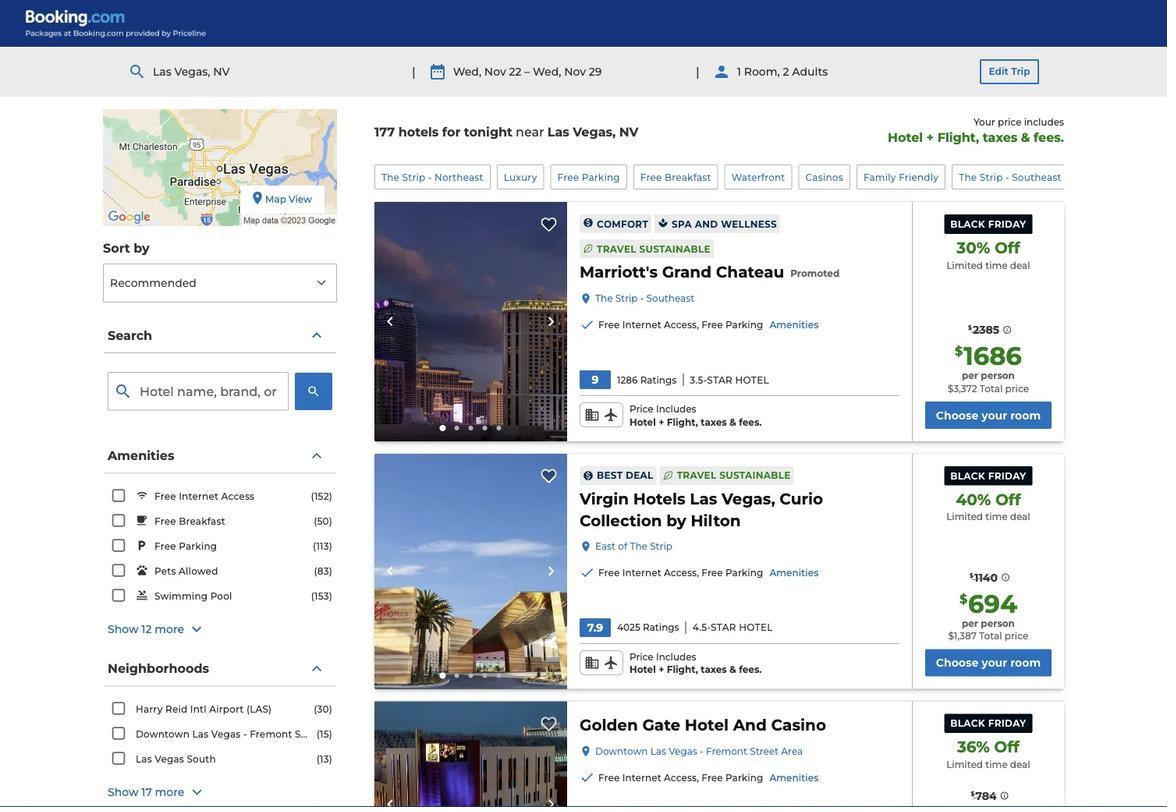 Task type: locate. For each thing, give the bounding box(es) containing it.
0 vertical spatial show
[[108, 623, 138, 636]]

star right 1286 ratings
[[707, 374, 733, 386]]

wed, left 22
[[453, 65, 481, 78]]

0 vertical spatial choose
[[936, 409, 979, 422]]

person inside $ 1686 per person $3,372 total price
[[981, 370, 1015, 381]]

amenities up free internet access
[[108, 448, 174, 463]]

internet up 1286 ratings
[[622, 320, 661, 331]]

1 horizontal spatial street
[[750, 746, 779, 757]]

limited time deal down 36% off
[[946, 759, 1030, 771]]

1 choose your room from the top
[[936, 409, 1041, 422]]

1 vertical spatial &
[[730, 417, 736, 428]]

1 friday from the top
[[988, 219, 1026, 230]]

1 vertical spatial property building image
[[374, 454, 567, 689]]

grand
[[662, 263, 712, 282]]

time
[[986, 260, 1008, 271], [986, 511, 1008, 523], [986, 759, 1008, 771]]

2 includes from the top
[[656, 651, 696, 663]]

1 vertical spatial price includes hotel + flight, taxes & fees.
[[630, 651, 762, 676]]

friday for 1686
[[988, 219, 1026, 230]]

black friday for 694
[[950, 470, 1026, 482]]

black up 30%
[[950, 219, 985, 230]]

0 vertical spatial friday
[[988, 219, 1026, 230]]

show inside button
[[108, 623, 138, 636]]

room for 694
[[1010, 656, 1041, 670]]

friday up 40% off
[[988, 470, 1026, 482]]

property building image for 694
[[374, 454, 567, 689]]

2 black friday from the top
[[950, 470, 1026, 482]]

choose your room down $1,387
[[936, 656, 1041, 670]]

0 horizontal spatial area
[[327, 729, 350, 740]]

sustainable
[[639, 243, 711, 255], [719, 470, 791, 481]]

your for 1686
[[982, 409, 1007, 422]]

0 vertical spatial breakfast
[[665, 171, 711, 183]]

784
[[975, 790, 997, 803]]

0 vertical spatial southeast
[[1012, 171, 1062, 183]]

0 vertical spatial your
[[982, 409, 1007, 422]]

1 property building image from the top
[[374, 202, 567, 441]]

flight,
[[938, 129, 979, 145], [667, 417, 698, 428], [667, 664, 698, 676]]

access, for 1686
[[664, 320, 699, 331]]

177
[[374, 124, 395, 140]]

1 vertical spatial time
[[986, 511, 1008, 523]]

1 limited time deal from the top
[[946, 260, 1030, 271]]

taxes for 1686
[[701, 417, 727, 428]]

2 deal from the top
[[1010, 511, 1030, 523]]

marriott's grand chateau - promoted element
[[580, 262, 840, 283]]

1 horizontal spatial nov
[[564, 65, 586, 78]]

fees. inside the your price includes hotel + flight, taxes & fees.
[[1034, 129, 1064, 145]]

las right the near
[[547, 124, 569, 140]]

free parking up pets allowed
[[154, 541, 217, 552]]

2 room from the top
[[1010, 656, 1041, 670]]

black friday for 1686
[[950, 219, 1026, 230]]

free down marriott's grand chateau - promoted element
[[702, 320, 723, 331]]

$ for 1686
[[955, 343, 963, 359]]

taxes down 4.5- at right bottom
[[701, 664, 727, 676]]

1 horizontal spatial vegas
[[211, 729, 241, 740]]

2 vertical spatial fees.
[[739, 664, 762, 676]]

price down 694 at the right
[[1005, 631, 1029, 642]]

go to image #1 image for 1686
[[440, 425, 446, 431]]

2 access, from the top
[[664, 567, 699, 579]]

per inside the $ 694 per person $1,387 total price
[[962, 618, 978, 629]]

-
[[428, 171, 432, 183], [1006, 171, 1009, 183], [640, 293, 644, 304], [243, 729, 247, 740], [700, 746, 703, 757]]

per
[[962, 370, 978, 381], [962, 618, 978, 629]]

0 vertical spatial deal
[[1010, 260, 1030, 271]]

0 vertical spatial access,
[[664, 320, 699, 331]]

2 show from the top
[[108, 786, 138, 799]]

free breakfast down free internet access
[[154, 516, 225, 527]]

0 horizontal spatial |
[[412, 64, 416, 79]]

1 choose your room button from the top
[[925, 402, 1052, 429]]

east of the strip
[[595, 541, 672, 552]]

go to image #2 image for 694
[[454, 674, 459, 678]]

2 vertical spatial photo carousel region
[[374, 702, 567, 807]]

1 vertical spatial by
[[666, 511, 686, 530]]

0 vertical spatial choose your room button
[[925, 402, 1052, 429]]

$ left 1140
[[970, 572, 974, 579]]

travel up virgin hotels las vegas, curio collection by hilton
[[677, 470, 717, 481]]

1 horizontal spatial vegas,
[[573, 124, 616, 140]]

per for 694
[[962, 618, 978, 629]]

0 vertical spatial more
[[155, 623, 184, 636]]

1 vertical spatial fremont
[[706, 746, 747, 757]]

2 vertical spatial free internet access, free parking amenities
[[598, 772, 819, 784]]

2 go to image #4 image from the top
[[483, 674, 487, 678]]

internet for the
[[622, 320, 661, 331]]

36% off
[[957, 738, 1020, 757]]

tonight
[[464, 124, 513, 140]]

free internet access, free parking amenities for 694
[[598, 567, 819, 579]]

(50)
[[314, 516, 332, 527]]

3 time from the top
[[986, 759, 1008, 771]]

hotel
[[888, 129, 923, 145], [735, 374, 769, 386], [630, 417, 656, 428], [739, 622, 773, 633], [630, 664, 656, 676], [685, 715, 729, 734]]

$ inside $ 784
[[971, 790, 975, 798]]

40% off
[[956, 490, 1021, 509]]

+ for 1686
[[659, 417, 664, 428]]

| for 1 room, 2 adults
[[696, 64, 700, 79]]

more for amenities
[[155, 623, 184, 636]]

price for 694
[[630, 651, 654, 663]]

access,
[[664, 320, 699, 331], [664, 567, 699, 579], [664, 772, 699, 784]]

1 vertical spatial free parking
[[154, 541, 217, 552]]

40%
[[956, 490, 991, 509]]

curio
[[780, 489, 823, 509]]

1 vertical spatial breakfast
[[179, 516, 225, 527]]

2 horizontal spatial vegas
[[669, 746, 697, 757]]

$ left the 2385
[[968, 324, 972, 332]]

1 go to image #3 image from the top
[[468, 426, 473, 430]]

2 property building image from the top
[[374, 454, 567, 689]]

deal down 40% off
[[1010, 511, 1030, 523]]

2 time from the top
[[986, 511, 1008, 523]]

east
[[595, 541, 616, 552]]

fees.
[[1034, 129, 1064, 145], [739, 417, 762, 428], [739, 664, 762, 676]]

0 vertical spatial black
[[950, 219, 985, 230]]

2 more from the top
[[155, 786, 184, 799]]

1 vertical spatial total
[[979, 631, 1002, 642]]

1 vertical spatial room
[[1010, 656, 1041, 670]]

1 person from the top
[[981, 370, 1015, 381]]

hotel down 1286 ratings
[[630, 417, 656, 428]]

free down free internet access
[[154, 516, 176, 527]]

includes down 4.5- at right bottom
[[656, 651, 696, 663]]

0 vertical spatial fees.
[[1034, 129, 1064, 145]]

1 horizontal spatial wed,
[[533, 65, 561, 78]]

2 black from the top
[[950, 470, 985, 482]]

go to image #5 image
[[497, 426, 501, 430], [497, 674, 501, 678]]

1 photo carousel region from the top
[[374, 202, 567, 441]]

1 horizontal spatial downtown
[[595, 746, 648, 757]]

$ inside $ 1686 per person $3,372 total price
[[955, 343, 963, 359]]

1 horizontal spatial by
[[666, 511, 686, 530]]

nov left 22
[[484, 65, 506, 78]]

las vegas south
[[136, 754, 216, 765]]

0 vertical spatial go to image #3 image
[[468, 426, 473, 430]]

$ for 784
[[971, 790, 975, 798]]

strip
[[402, 171, 425, 183], [980, 171, 1003, 183], [615, 293, 638, 304], [650, 541, 672, 552]]

1 includes from the top
[[656, 404, 696, 415]]

southeast
[[1012, 171, 1062, 183], [646, 293, 695, 304]]

free down golden gate hotel and casino element at the bottom of the page
[[702, 772, 723, 784]]

internet for downtown
[[622, 772, 661, 784]]

choose your room button down the $3,372
[[925, 402, 1052, 429]]

1 vertical spatial area
[[781, 746, 803, 757]]

golden gate hotel and casino element
[[580, 714, 826, 736]]

1 vertical spatial free breakfast
[[154, 516, 225, 527]]

3 deal from the top
[[1010, 759, 1030, 771]]

2 your from the top
[[982, 656, 1007, 670]]

fees. for 694
[[739, 664, 762, 676]]

southeast down includes
[[1012, 171, 1062, 183]]

flight, down 4.5- at right bottom
[[667, 664, 698, 676]]

marriott's
[[580, 263, 658, 282]]

sustainable up virgin hotels las vegas, curio collection by hilton element
[[719, 470, 791, 481]]

amenities down chateau
[[770, 320, 819, 331]]

vegas down airport
[[211, 729, 241, 740]]

limited
[[946, 260, 983, 271], [946, 511, 983, 523], [946, 759, 983, 771]]

694
[[968, 588, 1017, 619]]

1 horizontal spatial area
[[781, 746, 803, 757]]

0 vertical spatial by
[[134, 240, 150, 256]]

black friday up 30% off at the top right of the page
[[950, 219, 1026, 230]]

0 vertical spatial free parking
[[557, 171, 620, 183]]

spa and wellness
[[672, 218, 777, 230]]

limited down 40%
[[946, 511, 983, 523]]

spa
[[672, 218, 692, 230]]

black for 694
[[950, 470, 985, 482]]

1 more from the top
[[155, 623, 184, 636]]

internet down the gate
[[622, 772, 661, 784]]

total right $1,387
[[979, 631, 1002, 642]]

0 vertical spatial includes
[[656, 404, 696, 415]]

1 vertical spatial fees.
[[739, 417, 762, 428]]

&
[[1021, 129, 1030, 145], [730, 417, 736, 428], [730, 664, 736, 676]]

go to image #5 image for 694
[[497, 674, 501, 678]]

1 wed, from the left
[[453, 65, 481, 78]]

2 vertical spatial vegas,
[[722, 489, 775, 509]]

travel sustainable up virgin hotels las vegas, curio collection by hilton element
[[677, 470, 791, 481]]

(153)
[[311, 591, 332, 602]]

casino
[[771, 715, 826, 734]]

neighborhoods button
[[105, 652, 335, 687]]

1 go to image #2 image from the top
[[454, 426, 459, 430]]

1 per from the top
[[962, 370, 978, 381]]

price for 1686
[[1005, 383, 1029, 394]]

+ down 4025 ratings
[[659, 664, 664, 676]]

ratings
[[640, 374, 677, 386], [643, 622, 679, 633]]

choose
[[936, 409, 979, 422], [936, 656, 979, 670]]

1 vertical spatial travel
[[677, 470, 717, 481]]

price includes hotel + flight, taxes & fees. for 1686
[[630, 404, 762, 428]]

downtown las vegas - fremont street area down airport
[[136, 729, 350, 740]]

0 horizontal spatial vegas,
[[174, 65, 210, 78]]

3 limited time deal from the top
[[946, 759, 1030, 771]]

1 vertical spatial limited
[[946, 511, 983, 523]]

parking down and
[[726, 772, 763, 784]]

1 | from the left
[[412, 64, 416, 79]]

show 17 more button
[[108, 784, 332, 802]]

2 free internet access, free parking amenities from the top
[[598, 567, 819, 579]]

0 vertical spatial limited time deal
[[946, 260, 1030, 271]]

your down $ 1686 per person $3,372 total price at the top of page
[[982, 409, 1007, 422]]

(13)
[[316, 754, 332, 765]]

booking.com packages image
[[25, 9, 207, 37]]

0 horizontal spatial travel
[[597, 243, 636, 255]]

total inside $ 1686 per person $3,372 total price
[[980, 383, 1003, 394]]

2 photo carousel region from the top
[[374, 454, 567, 689]]

family
[[864, 171, 896, 183]]

time for 1686
[[986, 260, 1008, 271]]

more right 12
[[155, 623, 184, 636]]

2 go to image #5 image from the top
[[497, 674, 501, 678]]

go to image #4 image
[[483, 426, 487, 430], [483, 674, 487, 678]]

2
[[783, 65, 789, 78]]

1 vertical spatial nv
[[619, 124, 639, 140]]

the strip - southeast down the marriott's
[[595, 293, 695, 304]]

virgin hotels las vegas, curio collection by hilton
[[580, 489, 823, 530]]

$ for 1140
[[970, 572, 974, 579]]

go to image #2 image
[[454, 426, 459, 430], [454, 674, 459, 678]]

includes for 1686
[[656, 404, 696, 415]]

price down 4025 ratings
[[630, 651, 654, 663]]

30% off
[[957, 238, 1020, 257]]

off right 36%
[[994, 738, 1020, 757]]

breakfast down free internet access
[[179, 516, 225, 527]]

1 vertical spatial downtown las vegas - fremont street area
[[595, 746, 803, 757]]

0 vertical spatial time
[[986, 260, 1008, 271]]

flight, inside the your price includes hotel + flight, taxes & fees.
[[938, 129, 979, 145]]

go to image #3 image for 694
[[468, 674, 473, 678]]

price right the "your"
[[998, 116, 1022, 128]]

go to image #4 image for 694
[[483, 674, 487, 678]]

3 photo carousel region from the top
[[374, 702, 567, 807]]

2 vertical spatial access,
[[664, 772, 699, 784]]

& for 1686
[[730, 417, 736, 428]]

price inside $ 1686 per person $3,372 total price
[[1005, 383, 1029, 394]]

2 vertical spatial black friday
[[950, 718, 1026, 729]]

–
[[525, 65, 530, 78]]

1686
[[964, 341, 1022, 371]]

area down casino
[[781, 746, 803, 757]]

0 horizontal spatial breakfast
[[179, 516, 225, 527]]

0 vertical spatial travel
[[597, 243, 636, 255]]

1 vertical spatial vegas,
[[573, 124, 616, 140]]

1 vertical spatial southeast
[[646, 293, 695, 304]]

3 access, from the top
[[664, 772, 699, 784]]

recommended
[[110, 276, 197, 289]]

1 black from the top
[[950, 219, 985, 230]]

0 horizontal spatial nv
[[213, 65, 230, 78]]

limited time deal
[[946, 260, 1030, 271], [946, 511, 1030, 523], [946, 759, 1030, 771]]

black friday
[[950, 219, 1026, 230], [950, 470, 1026, 482], [950, 718, 1026, 729]]

$ inside the $ 694 per person $1,387 total price
[[960, 591, 967, 606]]

photo carousel region
[[374, 202, 567, 441], [374, 454, 567, 689], [374, 702, 567, 807]]

amenities for east of the strip
[[770, 567, 819, 579]]

more inside show 12 more button
[[155, 623, 184, 636]]

travel up the marriott's
[[597, 243, 636, 255]]

- down the (las)
[[243, 729, 247, 740]]

area up (13)
[[327, 729, 350, 740]]

0 vertical spatial free breakfast
[[640, 171, 711, 183]]

1 vertical spatial ratings
[[643, 622, 679, 633]]

0 vertical spatial downtown
[[136, 729, 190, 740]]

free internet access, free parking amenities down marriott's grand chateau - promoted element
[[598, 320, 819, 331]]

parking up comfort
[[582, 171, 620, 183]]

your price includes hotel + flight, taxes & fees.
[[888, 116, 1064, 145]]

star for 1686
[[707, 374, 733, 386]]

1 vertical spatial includes
[[656, 651, 696, 663]]

2 vertical spatial time
[[986, 759, 1008, 771]]

1 horizontal spatial travel
[[677, 470, 717, 481]]

time down 40% off
[[986, 511, 1008, 523]]

| left 1
[[696, 64, 700, 79]]

parking up 4.5-star hotel
[[726, 567, 763, 579]]

0 vertical spatial fremont
[[250, 729, 292, 740]]

black for 1686
[[950, 219, 985, 230]]

ratings right 1286 at the top right
[[640, 374, 677, 386]]

& down includes
[[1021, 129, 1030, 145]]

limited for 1686
[[946, 260, 983, 271]]

time down 36% off
[[986, 759, 1008, 771]]

0 vertical spatial person
[[981, 370, 1015, 381]]

golden gate hotel and casino
[[580, 715, 826, 734]]

1 vertical spatial black
[[950, 470, 985, 482]]

more inside show 17 more "button"
[[155, 786, 184, 799]]

0 vertical spatial limited
[[946, 260, 983, 271]]

free parking up comfort
[[557, 171, 620, 183]]

by down hotels
[[666, 511, 686, 530]]

show 12 more button
[[108, 621, 332, 639]]

9
[[592, 373, 599, 387]]

black up 40%
[[950, 470, 985, 482]]

price includes hotel + flight, taxes & fees. down 3.5-
[[630, 404, 762, 428]]

1 free internet access, free parking amenities from the top
[[598, 320, 819, 331]]

0 horizontal spatial sustainable
[[639, 243, 711, 255]]

amenities for downtown las vegas - fremont street area
[[770, 772, 819, 784]]

the strip - northeast
[[382, 171, 484, 183]]

0 vertical spatial downtown las vegas - fremont street area
[[136, 729, 350, 740]]

nov left 29
[[564, 65, 586, 78]]

1 time from the top
[[986, 260, 1008, 271]]

1 access, from the top
[[664, 320, 699, 331]]

| up hotels
[[412, 64, 416, 79]]

2 vertical spatial limited
[[946, 759, 983, 771]]

2 price includes hotel + flight, taxes & fees. from the top
[[630, 651, 762, 676]]

internet down east of the strip
[[622, 567, 661, 579]]

downtown las vegas - fremont street area
[[136, 729, 350, 740], [595, 746, 803, 757]]

free breakfast
[[640, 171, 711, 183], [154, 516, 225, 527]]

free
[[557, 171, 579, 183], [640, 171, 662, 183], [598, 320, 620, 331], [702, 320, 723, 331], [154, 491, 176, 502], [154, 516, 176, 527], [154, 541, 176, 552], [598, 567, 620, 579], [702, 567, 723, 579], [598, 772, 620, 784], [702, 772, 723, 784]]

access, down the gate
[[664, 772, 699, 784]]

- down the your price includes hotel + flight, taxes & fees. at the top of page
[[1006, 171, 1009, 183]]

ratings for 1686
[[640, 374, 677, 386]]

total
[[980, 383, 1003, 394], [979, 631, 1002, 642]]

1 limited from the top
[[946, 260, 983, 271]]

downtown up "las vegas south"
[[136, 729, 190, 740]]

black
[[950, 219, 985, 230], [950, 470, 985, 482], [950, 718, 985, 729]]

harry
[[136, 704, 163, 715]]

1 go to image #4 image from the top
[[483, 426, 487, 430]]

limited down 30%
[[946, 260, 983, 271]]

1 go to image #1 image from the top
[[440, 425, 446, 431]]

2 limited from the top
[[946, 511, 983, 523]]

ratings for 694
[[643, 622, 679, 633]]

0 vertical spatial taxes
[[983, 129, 1018, 145]]

nv
[[213, 65, 230, 78], [619, 124, 639, 140]]

property building image
[[374, 202, 567, 441], [374, 454, 567, 689]]

show
[[108, 623, 138, 636], [108, 786, 138, 799]]

$3,372
[[948, 383, 977, 394]]

1 vertical spatial deal
[[1010, 511, 1030, 523]]

per up the $3,372
[[962, 370, 978, 381]]

show inside "button"
[[108, 786, 138, 799]]

by
[[134, 240, 150, 256], [666, 511, 686, 530]]

0 vertical spatial per
[[962, 370, 978, 381]]

0 vertical spatial price
[[630, 404, 654, 415]]

177 hotels for tonight near las vegas, nv
[[374, 124, 639, 140]]

2 choose your room from the top
[[936, 656, 1041, 670]]

taxes for 694
[[701, 664, 727, 676]]

total inside the $ 694 per person $1,387 total price
[[979, 631, 1002, 642]]

per up $1,387
[[962, 618, 978, 629]]

$
[[968, 324, 972, 332], [955, 343, 963, 359], [970, 572, 974, 579], [960, 591, 967, 606], [971, 790, 975, 798]]

map view
[[265, 193, 312, 205]]

per inside $ 1686 per person $3,372 total price
[[962, 370, 978, 381]]

friday for 694
[[988, 470, 1026, 482]]

the right of
[[630, 541, 648, 552]]

+
[[927, 129, 934, 145], [659, 417, 664, 428], [659, 664, 664, 676]]

friday up 30% off at the top right of the page
[[988, 219, 1026, 230]]

black friday up 40% off
[[950, 470, 1026, 482]]

$ inside $ 2385
[[968, 324, 972, 332]]

parking for the strip - southeast
[[726, 320, 763, 331]]

1 vertical spatial price
[[1005, 383, 1029, 394]]

1286 ratings
[[617, 374, 677, 386]]

1 vertical spatial choose your room button
[[925, 649, 1052, 677]]

parking for downtown las vegas - fremont street area
[[726, 772, 763, 784]]

1 black friday from the top
[[950, 219, 1026, 230]]

1 price from the top
[[630, 404, 654, 415]]

22
[[509, 65, 522, 78]]

choose for 694
[[936, 656, 979, 670]]

3 free internet access, free parking amenities from the top
[[598, 772, 819, 784]]

total for 694
[[979, 631, 1002, 642]]

2 limited time deal from the top
[[946, 511, 1030, 523]]

free breakfast up 'spa'
[[640, 171, 711, 183]]

person inside the $ 694 per person $1,387 total price
[[981, 618, 1015, 629]]

choose down $1,387
[[936, 656, 979, 670]]

2 | from the left
[[696, 64, 700, 79]]

go to image #1 image
[[440, 425, 446, 431], [440, 673, 446, 679]]

chateau
[[716, 263, 784, 282]]

30%
[[957, 238, 990, 257]]

off right 30%
[[995, 238, 1020, 257]]

go to image #2 image for 1686
[[454, 426, 459, 430]]

2 vertical spatial price
[[1005, 631, 1029, 642]]

0 vertical spatial off
[[995, 238, 1020, 257]]

2 go to image #3 image from the top
[[468, 674, 473, 678]]

neighborhoods
[[108, 661, 209, 676]]

parking down chateau
[[726, 320, 763, 331]]

1 total from the top
[[980, 383, 1003, 394]]

2 total from the top
[[979, 631, 1002, 642]]

2 horizontal spatial vegas,
[[722, 489, 775, 509]]

show for amenities
[[108, 623, 138, 636]]

0 vertical spatial flight,
[[938, 129, 979, 145]]

price inside the $ 694 per person $1,387 total price
[[1005, 631, 1029, 642]]

1 deal from the top
[[1010, 260, 1030, 271]]

0 vertical spatial choose your room
[[936, 409, 1041, 422]]

access, for 694
[[664, 567, 699, 579]]

2 person from the top
[[981, 618, 1015, 629]]

las inside virgin hotels las vegas, curio collection by hilton
[[690, 489, 717, 509]]

1 go to image #5 image from the top
[[497, 426, 501, 430]]

1 horizontal spatial |
[[696, 64, 700, 79]]

0 vertical spatial &
[[1021, 129, 1030, 145]]

choose your room down the $3,372
[[936, 409, 1041, 422]]

0 horizontal spatial nov
[[484, 65, 506, 78]]

2 choose your room button from the top
[[925, 649, 1052, 677]]

2 choose from the top
[[936, 656, 979, 670]]

2 go to image #1 image from the top
[[440, 673, 446, 679]]

1 your from the top
[[982, 409, 1007, 422]]

strip left northeast
[[402, 171, 425, 183]]

for
[[442, 124, 461, 140]]

+ down 1286 ratings
[[659, 417, 664, 428]]

& down 3.5-star hotel
[[730, 417, 736, 428]]

hotel down 4025 ratings
[[630, 664, 656, 676]]

1 room from the top
[[1010, 409, 1041, 422]]

2 price from the top
[[630, 651, 654, 663]]

1 choose from the top
[[936, 409, 979, 422]]

the
[[382, 171, 400, 183], [959, 171, 977, 183], [595, 293, 613, 304], [630, 541, 648, 552]]

0 vertical spatial go to image #4 image
[[483, 426, 487, 430]]

free internet access, free parking amenities down "hilton"
[[598, 567, 819, 579]]

$ 694 per person $1,387 total price
[[948, 588, 1029, 642]]

2 vertical spatial taxes
[[701, 664, 727, 676]]

free internet access, free parking amenities for 1686
[[598, 320, 819, 331]]

hotel up the family friendly
[[888, 129, 923, 145]]

person down 1140
[[981, 618, 1015, 629]]

star for 694
[[711, 622, 736, 633]]

amenities for the strip - southeast
[[770, 320, 819, 331]]

fees. down 3.5-star hotel
[[739, 417, 762, 428]]

2 friday from the top
[[988, 470, 1026, 482]]

black up 36%
[[950, 718, 985, 729]]

deal
[[626, 470, 654, 481]]

vegas,
[[174, 65, 210, 78], [573, 124, 616, 140], [722, 489, 775, 509]]

parking for east of the strip
[[726, 567, 763, 579]]

price down 1686
[[1005, 383, 1029, 394]]

price for 694
[[1005, 631, 1029, 642]]

1286
[[617, 374, 638, 386]]

(15)
[[316, 729, 332, 740]]

$ inside $ 1140
[[970, 572, 974, 579]]

1 price includes hotel + flight, taxes & fees. from the top
[[630, 404, 762, 428]]

internet for east
[[622, 567, 661, 579]]

go to image #3 image
[[468, 426, 473, 430], [468, 674, 473, 678]]

1 show from the top
[[108, 623, 138, 636]]

total for 1686
[[980, 383, 1003, 394]]

hotel right 4.5- at right bottom
[[739, 622, 773, 633]]

room down the $ 694 per person $1,387 total price
[[1010, 656, 1041, 670]]

2 per from the top
[[962, 618, 978, 629]]

1 vertical spatial price
[[630, 651, 654, 663]]

2 go to image #2 image from the top
[[454, 674, 459, 678]]



Task type: describe. For each thing, give the bounding box(es) containing it.
go to image #3 image for 1686
[[468, 426, 473, 430]]

price inside the your price includes hotel + flight, taxes & fees.
[[998, 116, 1022, 128]]

harry reid intl airport (las)
[[136, 704, 272, 715]]

your
[[974, 116, 995, 128]]

show for neighborhoods
[[108, 786, 138, 799]]

wellness
[[721, 218, 777, 230]]

0 horizontal spatial free parking
[[154, 541, 217, 552]]

taxes inside the your price includes hotel + flight, taxes & fees.
[[983, 129, 1018, 145]]

2 vertical spatial off
[[994, 738, 1020, 757]]

29
[[589, 65, 602, 78]]

$ 2385
[[968, 323, 999, 337]]

1 horizontal spatial free parking
[[557, 171, 620, 183]]

show 12 more
[[108, 623, 184, 636]]

0 horizontal spatial vegas
[[155, 754, 184, 765]]

las up south
[[192, 729, 209, 740]]

3.5-star hotel
[[690, 374, 769, 386]]

0 vertical spatial area
[[327, 729, 350, 740]]

0 vertical spatial sustainable
[[639, 243, 711, 255]]

view
[[289, 193, 312, 205]]

recommended button
[[103, 264, 337, 303]]

2 wed, from the left
[[533, 65, 561, 78]]

0 horizontal spatial southeast
[[646, 293, 695, 304]]

1 horizontal spatial breakfast
[[665, 171, 711, 183]]

best deal
[[597, 470, 654, 481]]

1 room, 2 adults
[[737, 65, 828, 78]]

2 nov from the left
[[564, 65, 586, 78]]

friendly
[[899, 171, 939, 183]]

near
[[516, 124, 544, 140]]

bird's eye view image
[[374, 702, 567, 807]]

trip
[[1011, 66, 1030, 77]]

(152)
[[311, 491, 332, 502]]

free up comfort
[[640, 171, 662, 183]]

go to image #5 image for 1686
[[497, 426, 501, 430]]

family friendly
[[864, 171, 939, 183]]

strip down the your price includes hotel + flight, taxes & fees. at the top of page
[[980, 171, 1003, 183]]

| for wed, nov 22 – wed, nov 29
[[412, 64, 416, 79]]

marriott's grand chateau
[[580, 263, 784, 282]]

limited for 694
[[946, 511, 983, 523]]

limited time deal for 694
[[946, 511, 1030, 523]]

price includes hotel + flight, taxes & fees. for 694
[[630, 651, 762, 676]]

deal for 694
[[1010, 511, 1030, 523]]

hotel left and
[[685, 715, 729, 734]]

choose your room button for 694
[[925, 649, 1052, 677]]

virgin
[[580, 489, 629, 509]]

adults
[[792, 65, 828, 78]]

the down the your price includes hotel + flight, taxes & fees. at the top of page
[[959, 171, 977, 183]]

$ for 694
[[960, 591, 967, 606]]

1 vertical spatial street
[[750, 746, 779, 757]]

flight, for 694
[[667, 664, 698, 676]]

pets
[[154, 566, 176, 577]]

the down 177
[[382, 171, 400, 183]]

1 vertical spatial travel sustainable
[[677, 470, 791, 481]]

person for 1686
[[981, 370, 1015, 381]]

photo carousel region for 1686
[[374, 202, 567, 441]]

allowed
[[179, 566, 218, 577]]

more for neighborhoods
[[155, 786, 184, 799]]

pets allowed
[[154, 566, 218, 577]]

free up pets
[[154, 541, 176, 552]]

$ for 2385
[[968, 324, 972, 332]]

and
[[695, 218, 718, 230]]

1 vertical spatial the strip - southeast
[[595, 293, 695, 304]]

casinos
[[806, 171, 843, 183]]

free down the marriott's
[[598, 320, 620, 331]]

7.9
[[587, 621, 603, 635]]

las vegas, nv
[[153, 65, 230, 78]]

go to image #4 image for 1686
[[483, 426, 487, 430]]

photo carousel region for 694
[[374, 454, 567, 689]]

36%
[[957, 738, 990, 757]]

hotels
[[633, 489, 685, 509]]

0 horizontal spatial free breakfast
[[154, 516, 225, 527]]

limited time deal for 1686
[[946, 260, 1030, 271]]

hotels
[[398, 124, 439, 140]]

free down "hilton"
[[702, 567, 723, 579]]

+ inside the your price includes hotel + flight, taxes & fees.
[[927, 129, 934, 145]]

pool
[[210, 591, 232, 602]]

amenities button
[[105, 439, 335, 474]]

3 limited from the top
[[946, 759, 983, 771]]

off for 694
[[995, 490, 1021, 509]]

las down booking.com packages image
[[153, 65, 171, 78]]

1 horizontal spatial the strip - southeast
[[959, 171, 1062, 183]]

hotel inside the your price includes hotel + flight, taxes & fees.
[[888, 129, 923, 145]]

map
[[265, 193, 286, 205]]

0 horizontal spatial street
[[295, 729, 325, 740]]

luxury
[[504, 171, 537, 183]]

person for 694
[[981, 618, 1015, 629]]

the down the marriott's
[[595, 293, 613, 304]]

intl
[[190, 704, 207, 715]]

vegas, inside virgin hotels las vegas, curio collection by hilton
[[722, 489, 775, 509]]

3 black from the top
[[950, 718, 985, 729]]

1 horizontal spatial fremont
[[706, 746, 747, 757]]

(las)
[[246, 704, 272, 715]]

Hotel name, brand, or keyword text field
[[108, 372, 289, 411]]

0 vertical spatial travel sustainable
[[597, 243, 711, 255]]

access
[[221, 491, 255, 502]]

internet left access
[[179, 491, 219, 502]]

4.5-
[[693, 622, 711, 633]]

property building image for 1686
[[374, 202, 567, 441]]

0 vertical spatial nv
[[213, 65, 230, 78]]

1 horizontal spatial free breakfast
[[640, 171, 711, 183]]

of
[[618, 541, 627, 552]]

strip right of
[[650, 541, 672, 552]]

deal for 1686
[[1010, 260, 1030, 271]]

0 horizontal spatial fremont
[[250, 729, 292, 740]]

gate
[[642, 715, 680, 734]]

search button
[[105, 318, 335, 353]]

1 vertical spatial downtown
[[595, 746, 648, 757]]

2385
[[973, 323, 999, 337]]

3 black friday from the top
[[950, 718, 1026, 729]]

best
[[597, 470, 623, 481]]

amenities inside dropdown button
[[108, 448, 174, 463]]

1 nov from the left
[[484, 65, 506, 78]]

edit trip
[[989, 66, 1030, 77]]

golden
[[580, 715, 638, 734]]

wed, nov 22 – wed, nov 29
[[453, 65, 602, 78]]

time for 694
[[986, 511, 1008, 523]]

collection
[[580, 511, 662, 530]]

choose your room for 1686
[[936, 409, 1041, 422]]

swimming
[[154, 591, 208, 602]]

search
[[108, 328, 152, 343]]

- down the marriott's
[[640, 293, 644, 304]]

0 horizontal spatial downtown
[[136, 729, 190, 740]]

las up show 17 more
[[136, 754, 152, 765]]

free down the east
[[598, 567, 620, 579]]

virgin hotels las vegas, curio collection by hilton element
[[580, 488, 899, 531]]

by inside virgin hotels las vegas, curio collection by hilton
[[666, 511, 686, 530]]

room,
[[744, 65, 780, 78]]

hotel right 3.5-
[[735, 374, 769, 386]]

1 vertical spatial sustainable
[[719, 470, 791, 481]]

includes for 694
[[656, 651, 696, 663]]

reid
[[165, 704, 188, 715]]

(113)
[[313, 541, 332, 552]]

flight, for 1686
[[667, 417, 698, 428]]

off for 1686
[[995, 238, 1020, 257]]

price for 1686
[[630, 404, 654, 415]]

free down golden
[[598, 772, 620, 784]]

1 horizontal spatial downtown las vegas - fremont street area
[[595, 746, 803, 757]]

includes
[[1024, 116, 1064, 128]]

choose your room button for 1686
[[925, 402, 1052, 429]]

(83)
[[314, 566, 332, 577]]

las down the gate
[[650, 746, 666, 757]]

4.5-star hotel
[[693, 622, 773, 633]]

northeast
[[435, 171, 484, 183]]

fees. for 1686
[[739, 417, 762, 428]]

$1,387
[[948, 631, 977, 642]]

edit
[[989, 66, 1009, 77]]

& for 694
[[730, 664, 736, 676]]

(30)
[[314, 704, 332, 715]]

airport
[[209, 704, 244, 715]]

12
[[141, 623, 152, 636]]

free down amenities dropdown button
[[154, 491, 176, 502]]

per for 1686
[[962, 370, 978, 381]]

parking up 'allowed'
[[179, 541, 217, 552]]

go to image #1 image for 694
[[440, 673, 446, 679]]

$ 1686 per person $3,372 total price
[[948, 341, 1029, 394]]

your for 694
[[982, 656, 1007, 670]]

- down golden gate hotel and casino element at the bottom of the page
[[700, 746, 703, 757]]

comfort
[[597, 218, 648, 230]]

+ for 694
[[659, 664, 664, 676]]

& inside the your price includes hotel + flight, taxes & fees.
[[1021, 129, 1030, 145]]

$ 1140
[[970, 571, 998, 584]]

waterfront
[[732, 171, 785, 183]]

strip down the marriott's
[[615, 293, 638, 304]]

free internet access
[[154, 491, 255, 502]]

3 friday from the top
[[988, 718, 1026, 729]]

4025
[[617, 622, 640, 633]]

edit trip button
[[980, 59, 1039, 84]]

0 horizontal spatial by
[[134, 240, 150, 256]]

- left northeast
[[428, 171, 432, 183]]

room for 1686
[[1010, 409, 1041, 422]]

free right luxury
[[557, 171, 579, 183]]

choose for 1686
[[936, 409, 979, 422]]

1 horizontal spatial southeast
[[1012, 171, 1062, 183]]

sort
[[103, 240, 130, 256]]

choose your room for 694
[[936, 656, 1041, 670]]

17
[[141, 786, 152, 799]]

0 vertical spatial vegas,
[[174, 65, 210, 78]]



Task type: vqa. For each thing, say whether or not it's contained in the screenshot.


